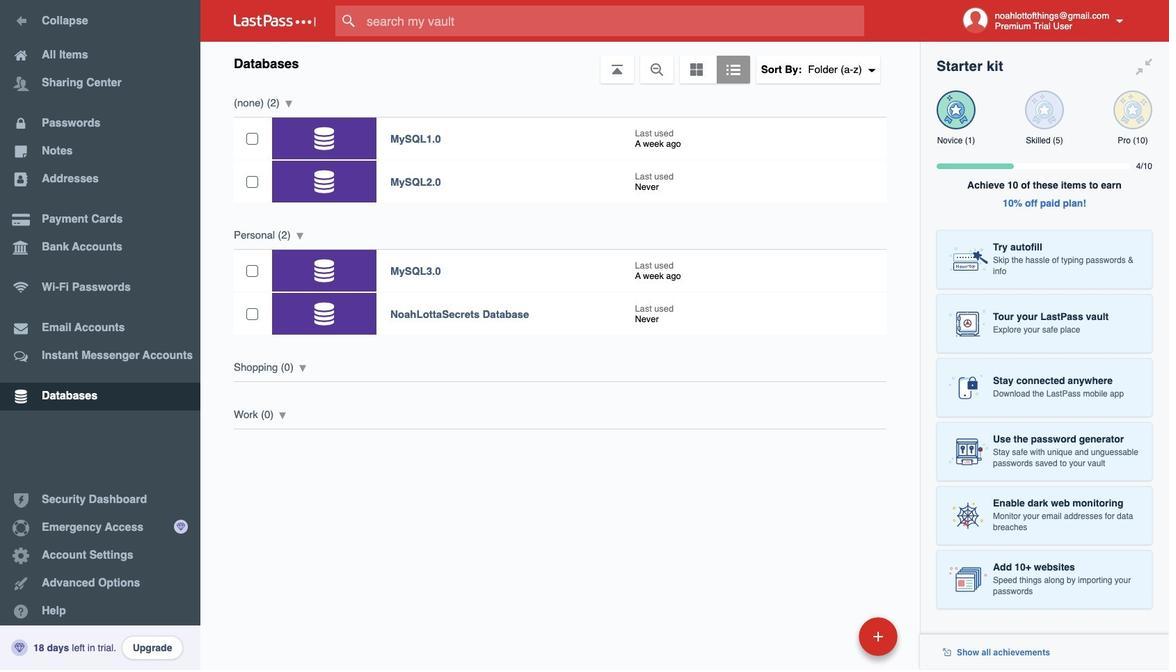 Task type: vqa. For each thing, say whether or not it's contained in the screenshot.
"ALERT"
no



Task type: describe. For each thing, give the bounding box(es) containing it.
main navigation navigation
[[0, 0, 200, 670]]

new item navigation
[[763, 613, 906, 670]]

vault options navigation
[[200, 42, 920, 84]]

Search search field
[[335, 6, 892, 36]]



Task type: locate. For each thing, give the bounding box(es) containing it.
search my vault text field
[[335, 6, 892, 36]]

new item element
[[763, 617, 903, 656]]

lastpass image
[[234, 15, 316, 27]]



